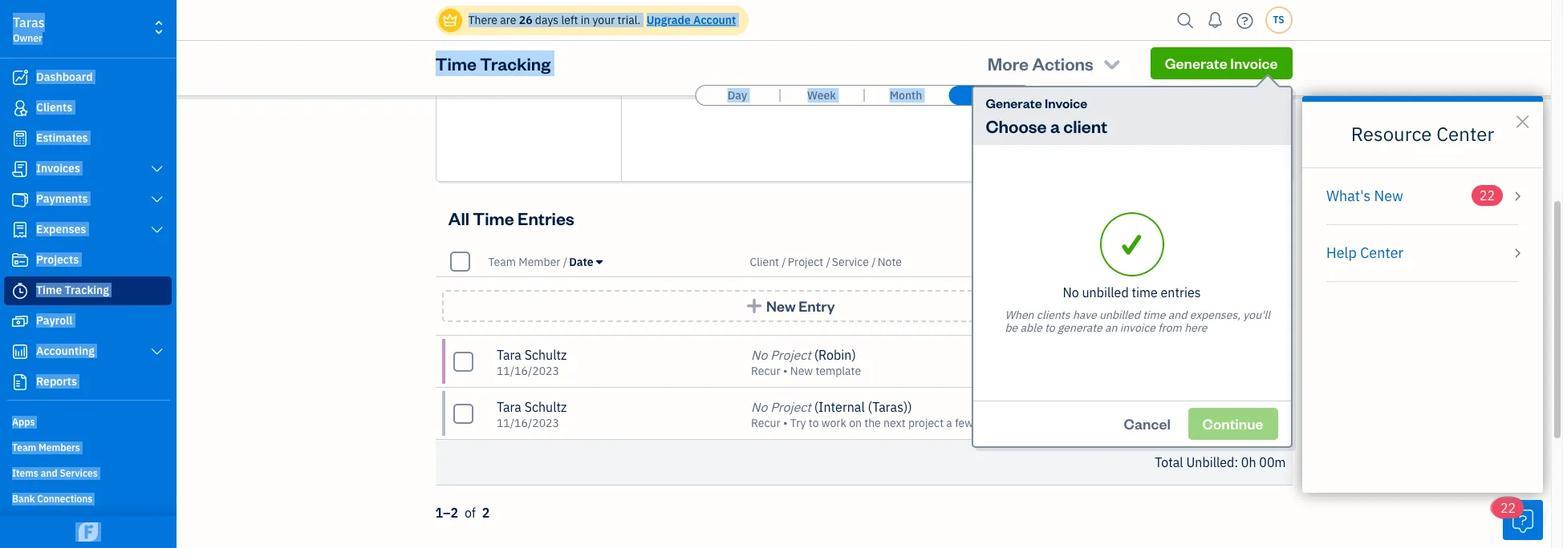 Task type: describe. For each thing, give the bounding box(es) containing it.
date
[[569, 255, 593, 269]]

cancel
[[1124, 415, 1171, 433]]

a inside the generate invoice choose a client
[[1050, 115, 1060, 137]]

schultz for internal (taras)
[[524, 400, 567, 416]]

projects
[[36, 253, 79, 267]]

member
[[519, 255, 561, 269]]

more
[[988, 52, 1029, 75]]

(taras)
[[868, 400, 908, 416]]

project for robin
[[770, 347, 811, 364]]

items and services link
[[4, 461, 172, 485]]

new entry button
[[442, 290, 1138, 323]]

client
[[1064, 115, 1108, 137]]

taras owner
[[13, 14, 45, 44]]

items and services
[[12, 468, 98, 480]]

team for team members
[[12, 442, 36, 454]]

items
[[12, 468, 38, 480]]

00m
[[1259, 455, 1286, 471]]

expenses
[[36, 222, 86, 237]]

expense image
[[10, 222, 30, 238]]

here
[[1185, 321, 1207, 335]]

reports link
[[4, 368, 172, 397]]

generate
[[1058, 321, 1102, 335]]

main element
[[0, 0, 229, 549]]

26
[[519, 13, 532, 27]]

chevron large down image for expenses
[[150, 224, 165, 237]]

generate invoice
[[1165, 54, 1278, 72]]

when
[[1005, 308, 1034, 322]]

0 vertical spatial new
[[1374, 187, 1403, 205]]

client image
[[10, 100, 30, 116]]

and inside "main" element
[[41, 468, 58, 480]]

a inside no project ( internal (taras) ) recur • try to work on the next project a few times
[[946, 416, 952, 431]]

project for internal
[[770, 400, 811, 416]]

the
[[864, 416, 881, 431]]

0 vertical spatial unbilled
[[1082, 284, 1129, 301]]

• inside no project ( internal (taras) ) recur • try to work on the next project a few times
[[783, 416, 788, 431]]

chevrondown image
[[1101, 52, 1123, 75]]

entry
[[799, 297, 835, 315]]

help center link
[[1326, 244, 1525, 262]]

3 / from the left
[[826, 255, 830, 269]]

• inside no project ( robin ) recur • new template
[[783, 364, 788, 379]]

team for team member /
[[488, 255, 516, 269]]

able
[[1020, 321, 1042, 335]]

entries
[[518, 207, 574, 229]]

day
[[728, 88, 747, 103]]

) inside no project ( internal (taras) ) recur • try to work on the next project a few times
[[908, 400, 912, 416]]

no for entries
[[1063, 284, 1079, 301]]

payroll link
[[4, 307, 172, 336]]

more actions button
[[973, 44, 1138, 83]]

there
[[468, 13, 497, 27]]

try
[[790, 416, 806, 431]]

expenses,
[[1190, 308, 1241, 322]]

( for internal
[[814, 400, 819, 416]]

caretdown image
[[596, 256, 603, 268]]

an
[[1105, 321, 1117, 335]]

days
[[535, 13, 559, 27]]

payment image
[[10, 192, 30, 208]]

service
[[832, 255, 869, 269]]

work
[[822, 416, 846, 431]]

you'll
[[1243, 308, 1270, 322]]

account
[[693, 13, 736, 27]]

freshbooks image
[[75, 523, 101, 542]]

day link
[[696, 86, 779, 105]]

clients
[[1037, 308, 1070, 322]]

service link
[[832, 255, 872, 269]]

to inside no unbilled time entries when clients have unbilled time and expenses, you'll be able to generate an invoice from here
[[1045, 321, 1055, 335]]

note
[[878, 255, 902, 269]]

of
[[465, 506, 476, 522]]

all time entries
[[448, 207, 574, 229]]

1 vertical spatial time
[[1143, 308, 1166, 322]]

template
[[816, 364, 861, 379]]

play image
[[1164, 299, 1183, 315]]

estimates
[[36, 131, 88, 145]]

center for resource center
[[1437, 121, 1494, 147]]

next
[[884, 416, 906, 431]]

0:00 for 0:00
[[1259, 344, 1286, 360]]

client
[[750, 255, 779, 269]]

0 vertical spatial time tracking
[[435, 52, 551, 75]]

apps
[[12, 416, 35, 429]]

bank connections
[[12, 494, 93, 506]]

team members
[[12, 442, 80, 454]]

schultz for robin
[[524, 347, 567, 364]]

new inside button
[[766, 297, 796, 315]]

projects link
[[4, 246, 172, 275]]

money image
[[10, 314, 30, 330]]

×
[[1514, 104, 1531, 134]]

team members link
[[4, 436, 172, 460]]

new inside no project ( robin ) recur • new template
[[790, 364, 813, 379]]

payments link
[[4, 185, 172, 214]]

go to help image
[[1232, 8, 1258, 32]]

no unbilled time entries when clients have unbilled time and expenses, you'll be able to generate an invoice from here
[[1005, 284, 1270, 335]]

time tracking link
[[4, 277, 172, 306]]

no project ( robin ) recur • new template
[[751, 347, 861, 379]]

trial.
[[618, 13, 641, 27]]

what's new link
[[1326, 185, 1525, 206]]

no for robin
[[751, 347, 767, 364]]

Search text field
[[1025, 203, 1250, 229]]

tara schultz 11/16/2023 for internal
[[497, 400, 567, 431]]

timer
[[1223, 297, 1263, 315]]

new entry
[[766, 297, 835, 315]]

crown image
[[442, 12, 459, 28]]

services
[[60, 468, 98, 480]]

apps link
[[4, 410, 172, 434]]

left
[[561, 13, 578, 27]]

invoice for generate invoice
[[1230, 54, 1278, 72]]

cancel button
[[1109, 408, 1185, 441]]

time tracking inside time tracking link
[[36, 283, 109, 298]]

chart image
[[10, 344, 30, 360]]

time inside "main" element
[[36, 283, 62, 298]]

bank
[[12, 494, 35, 506]]

0h
[[1241, 455, 1256, 471]]

invoice image
[[10, 161, 30, 177]]

0:00 non-billable
[[1215, 396, 1286, 432]]

non-
[[1215, 417, 1241, 432]]

payroll
[[36, 314, 72, 328]]

to inside no project ( internal (taras) ) recur • try to work on the next project a few times
[[809, 416, 819, 431]]

0 vertical spatial time
[[1132, 284, 1158, 301]]



Task type: vqa. For each thing, say whether or not it's contained in the screenshot.
2nd Set from the bottom of the page
no



Task type: locate. For each thing, give the bounding box(es) containing it.
1 vertical spatial and
[[41, 468, 58, 480]]

0 vertical spatial time
[[435, 52, 477, 75]]

2 vertical spatial chevron large down image
[[150, 346, 165, 359]]

project right client
[[788, 255, 823, 269]]

) inside no project ( robin ) recur • new template
[[852, 347, 856, 364]]

report image
[[10, 375, 30, 391]]

project inside no project ( internal (taras) ) recur • try to work on the next project a few times
[[770, 400, 811, 416]]

resource center badge image
[[1503, 501, 1543, 541]]

what's new
[[1326, 187, 1403, 205]]

and right items
[[41, 468, 58, 480]]

are
[[500, 13, 516, 27]]

clients
[[36, 100, 72, 115]]

team down apps
[[12, 442, 36, 454]]

invoice inside the generate invoice choose a client
[[1045, 95, 1088, 112]]

2 • from the top
[[783, 416, 788, 431]]

0 horizontal spatial center
[[1360, 244, 1404, 262]]

) up template
[[852, 347, 856, 364]]

/ left note
[[872, 255, 876, 269]]

1 vertical spatial recur
[[751, 416, 781, 431]]

1 vertical spatial )
[[908, 400, 912, 416]]

center for help center
[[1360, 244, 1404, 262]]

2 schultz from the top
[[524, 400, 567, 416]]

0 vertical spatial tara schultz 11/16/2023
[[497, 347, 567, 379]]

/ left date
[[563, 255, 567, 269]]

generate
[[1165, 54, 1227, 72], [986, 95, 1042, 112]]

time right timer "icon"
[[36, 283, 62, 298]]

connections
[[37, 494, 93, 506]]

0 vertical spatial no
[[1063, 284, 1079, 301]]

0 horizontal spatial generate
[[986, 95, 1042, 112]]

project inside no project ( robin ) recur • new template
[[770, 347, 811, 364]]

0 horizontal spatial tracking
[[65, 283, 109, 298]]

clients link
[[4, 94, 172, 123]]

week
[[807, 88, 836, 103]]

0 horizontal spatial time tracking
[[36, 283, 109, 298]]

actions
[[1032, 52, 1094, 75]]

to right able
[[1045, 321, 1055, 335]]

time tracking down "projects" link
[[36, 283, 109, 298]]

1 ( from the top
[[814, 347, 819, 364]]

1 vertical spatial no
[[751, 347, 767, 364]]

1 vertical spatial tracking
[[65, 283, 109, 298]]

new right what's
[[1374, 187, 1403, 205]]

invoice inside generate invoice button
[[1230, 54, 1278, 72]]

plus image
[[745, 299, 763, 315]]

invoice up client
[[1045, 95, 1088, 112]]

0 horizontal spatial a
[[946, 416, 952, 431]]

2 vertical spatial project
[[770, 400, 811, 416]]

timer image
[[10, 283, 30, 299]]

22
[[1501, 501, 1516, 517]]

0 vertical spatial center
[[1437, 121, 1494, 147]]

/ right client
[[782, 255, 786, 269]]

help center
[[1326, 244, 1404, 262]]

1 horizontal spatial a
[[1050, 115, 1060, 137]]

time down entries
[[1143, 308, 1166, 322]]

no for internal
[[751, 400, 767, 416]]

reports
[[36, 375, 77, 389]]

a left client
[[1050, 115, 1060, 137]]

invoices link
[[4, 155, 172, 184]]

generate for generate invoice
[[1165, 54, 1227, 72]]

team left member
[[488, 255, 516, 269]]

team inside "main" element
[[12, 442, 36, 454]]

0 vertical spatial tracking
[[480, 52, 551, 75]]

( down template
[[814, 400, 819, 416]]

chevron large down image down payroll link
[[150, 346, 165, 359]]

3 chevron large down image from the top
[[150, 346, 165, 359]]

1 vertical spatial 0:00
[[1259, 396, 1286, 412]]

( up template
[[814, 347, 819, 364]]

project left robin
[[770, 347, 811, 364]]

no up have
[[1063, 284, 1079, 301]]

1 horizontal spatial to
[[1045, 321, 1055, 335]]

0 vertical spatial and
[[1168, 308, 1187, 322]]

generate inside button
[[1165, 54, 1227, 72]]

2 / from the left
[[782, 255, 786, 269]]

0:00 for 0:00 non-billable
[[1259, 396, 1286, 412]]

0 horizontal spatial invoice
[[1045, 95, 1088, 112]]

owner
[[13, 32, 42, 44]]

time right "all"
[[473, 207, 514, 229]]

ts button
[[1265, 6, 1292, 34]]

× button
[[1514, 104, 1531, 134]]

team member /
[[488, 255, 567, 269]]

1 vertical spatial project
[[770, 347, 811, 364]]

1 vertical spatial schultz
[[524, 400, 567, 416]]

tracking inside "main" element
[[65, 283, 109, 298]]

help
[[1326, 244, 1357, 262]]

0 vertical spatial •
[[783, 364, 788, 379]]

project up the try
[[770, 400, 811, 416]]

from
[[1158, 321, 1182, 335]]

1 vertical spatial chevron large down image
[[150, 224, 165, 237]]

0:00 inside "0:00 non-billable"
[[1259, 396, 1286, 412]]

notifications image
[[1202, 4, 1228, 36]]

recur
[[751, 364, 781, 379], [751, 416, 781, 431]]

( for robin
[[814, 347, 819, 364]]

no inside no unbilled time entries when clients have unbilled time and expenses, you'll be able to generate an invoice from here
[[1063, 284, 1079, 301]]

1 horizontal spatial invoice
[[1230, 54, 1278, 72]]

1 recur from the top
[[751, 364, 781, 379]]

1–2 of 2
[[435, 506, 490, 522]]

payments
[[36, 192, 88, 206]]

2
[[482, 506, 490, 522]]

1 horizontal spatial time tracking
[[435, 52, 551, 75]]

1 vertical spatial center
[[1360, 244, 1404, 262]]

tara for robin
[[497, 347, 521, 364]]

chevron large down image down chevron large down icon
[[150, 224, 165, 237]]

tracking down "projects" link
[[65, 283, 109, 298]]

1 vertical spatial 11/16/2023
[[497, 416, 559, 431]]

recur inside no project ( internal (taras) ) recur • try to work on the next project a few times
[[751, 416, 781, 431]]

1 • from the top
[[783, 364, 788, 379]]

0 vertical spatial project
[[788, 255, 823, 269]]

0 vertical spatial generate
[[1165, 54, 1227, 72]]

generate up choose
[[986, 95, 1042, 112]]

recur inside no project ( robin ) recur • new template
[[751, 364, 781, 379]]

start timer button
[[1141, 290, 1286, 323]]

estimates link
[[4, 124, 172, 153]]

0 vertical spatial chevron large down image
[[150, 163, 165, 176]]

0 vertical spatial 11/16/2023
[[497, 364, 559, 379]]

have
[[1073, 308, 1097, 322]]

time
[[1132, 284, 1158, 301], [1143, 308, 1166, 322]]

ts
[[1273, 14, 1284, 26]]

1 vertical spatial unbilled
[[1099, 308, 1140, 322]]

2 tara from the top
[[497, 400, 521, 416]]

team
[[488, 255, 516, 269], [12, 442, 36, 454]]

1 horizontal spatial )
[[908, 400, 912, 416]]

expenses link
[[4, 216, 172, 245]]

1–2
[[435, 506, 458, 522]]

0 vertical spatial to
[[1045, 321, 1055, 335]]

time
[[435, 52, 477, 75], [473, 207, 514, 229], [36, 283, 62, 298]]

no down plus icon
[[751, 347, 767, 364]]

project
[[908, 416, 944, 431]]

0 horizontal spatial and
[[41, 468, 58, 480]]

tara
[[497, 347, 521, 364], [497, 400, 521, 416]]

chevron large down image inside invoices link
[[150, 163, 165, 176]]

1 vertical spatial (
[[814, 400, 819, 416]]

) up project
[[908, 400, 912, 416]]

dashboard image
[[10, 70, 30, 86]]

1 vertical spatial tara
[[497, 400, 521, 416]]

week link
[[780, 86, 863, 105]]

1 vertical spatial tara schultz 11/16/2023
[[497, 400, 567, 431]]

1 11/16/2023 from the top
[[497, 364, 559, 379]]

date link
[[569, 255, 603, 269]]

0 vertical spatial team
[[488, 255, 516, 269]]

1 vertical spatial team
[[12, 442, 36, 454]]

generate invoice choose a client
[[986, 95, 1108, 137]]

2 vertical spatial new
[[790, 364, 813, 379]]

1 vertical spatial invoice
[[1045, 95, 1088, 112]]

recur left the try
[[751, 416, 781, 431]]

• left template
[[783, 364, 788, 379]]

total unbilled : 0h 00m
[[1155, 455, 1286, 471]]

• left the try
[[783, 416, 788, 431]]

invoices
[[36, 161, 80, 176]]

unbilled up have
[[1082, 284, 1129, 301]]

1 0:00 from the top
[[1259, 344, 1286, 360]]

generate down search 'image'
[[1165, 54, 1227, 72]]

0 vertical spatial schultz
[[524, 347, 567, 364]]

generate for generate invoice choose a client
[[986, 95, 1042, 112]]

center
[[1437, 121, 1494, 147], [1360, 244, 1404, 262]]

chevron large down image up chevron large down icon
[[150, 163, 165, 176]]

chevron large down image inside 'expenses' 'link'
[[150, 224, 165, 237]]

month link
[[864, 86, 948, 105]]

choose
[[986, 115, 1047, 137]]

search image
[[1173, 8, 1198, 32]]

1 chevron large down image from the top
[[150, 163, 165, 176]]

0 horizontal spatial )
[[852, 347, 856, 364]]

2 tara schultz 11/16/2023 from the top
[[497, 400, 567, 431]]

0 horizontal spatial to
[[809, 416, 819, 431]]

11/16/2023
[[497, 364, 559, 379], [497, 416, 559, 431]]

2 0:00 from the top
[[1259, 396, 1286, 412]]

tara schultz 11/16/2023 for robin
[[497, 347, 567, 379]]

1 horizontal spatial generate
[[1165, 54, 1227, 72]]

chevron large down image for invoices
[[150, 163, 165, 176]]

project image
[[10, 253, 30, 269]]

( inside no project ( robin ) recur • new template
[[814, 347, 819, 364]]

2 recur from the top
[[751, 416, 781, 431]]

chevron large down image
[[150, 193, 165, 206]]

11/16/2023 for internal
[[497, 416, 559, 431]]

1 vertical spatial new
[[766, 297, 796, 315]]

total
[[1155, 455, 1183, 471]]

invoice for generate invoice choose a client
[[1045, 95, 1088, 112]]

new right plus icon
[[766, 297, 796, 315]]

times
[[976, 416, 1004, 431]]

to right the try
[[809, 416, 819, 431]]

recur down plus icon
[[751, 364, 781, 379]]

1 / from the left
[[563, 255, 567, 269]]

0 horizontal spatial team
[[12, 442, 36, 454]]

more actions
[[988, 52, 1094, 75]]

1 schultz from the top
[[524, 347, 567, 364]]

no inside no project ( internal (taras) ) recur • try to work on the next project a few times
[[751, 400, 767, 416]]

1 vertical spatial to
[[809, 416, 819, 431]]

client / project / service / note
[[750, 255, 902, 269]]

resource
[[1351, 121, 1432, 147]]

0:00 down you'll
[[1259, 344, 1286, 360]]

project
[[788, 255, 823, 269], [770, 347, 811, 364], [770, 400, 811, 416]]

billable
[[1240, 417, 1279, 432]]

no down no project ( robin ) recur • new template
[[751, 400, 767, 416]]

new left template
[[790, 364, 813, 379]]

all
[[448, 207, 469, 229]]

0 vertical spatial a
[[1050, 115, 1060, 137]]

1 vertical spatial •
[[783, 416, 788, 431]]

1 horizontal spatial team
[[488, 255, 516, 269]]

chevron large down image for accounting
[[150, 346, 165, 359]]

note link
[[878, 255, 902, 269]]

a left few
[[946, 416, 952, 431]]

invoice down go to help image
[[1230, 54, 1278, 72]]

no inside no project ( robin ) recur • new template
[[751, 347, 767, 364]]

0 vertical spatial invoice
[[1230, 54, 1278, 72]]

center right help
[[1360, 244, 1404, 262]]

and inside no unbilled time entries when clients have unbilled time and expenses, you'll be able to generate an invoice from here
[[1168, 308, 1187, 322]]

entries
[[1161, 284, 1201, 301]]

unbilled
[[1186, 455, 1234, 471]]

2 chevron large down image from the top
[[150, 224, 165, 237]]

0:00
[[1259, 344, 1286, 360], [1259, 396, 1286, 412]]

few
[[955, 416, 973, 431]]

4 / from the left
[[872, 255, 876, 269]]

internal
[[819, 400, 865, 416]]

and down entries
[[1168, 308, 1187, 322]]

generate invoice button
[[1150, 47, 1292, 79]]

chevron large down image
[[150, 163, 165, 176], [150, 224, 165, 237], [150, 346, 165, 359]]

start timer
[[1186, 297, 1263, 315]]

tracking down are on the top left of the page
[[480, 52, 551, 75]]

0 vertical spatial (
[[814, 347, 819, 364]]

robin
[[819, 347, 852, 364]]

1 horizontal spatial center
[[1437, 121, 1494, 147]]

invoice
[[1120, 321, 1155, 335]]

time tracking down there
[[435, 52, 551, 75]]

dashboard link
[[4, 63, 172, 92]]

1 horizontal spatial and
[[1168, 308, 1187, 322]]

your
[[593, 13, 615, 27]]

1 horizontal spatial tracking
[[480, 52, 551, 75]]

1 vertical spatial generate
[[986, 95, 1042, 112]]

2 ( from the top
[[814, 400, 819, 416]]

2 11/16/2023 from the top
[[497, 416, 559, 431]]

1 vertical spatial a
[[946, 416, 952, 431]]

time down crown icon
[[435, 52, 477, 75]]

center left ×
[[1437, 121, 1494, 147]]

unbilled right have
[[1099, 308, 1140, 322]]

what's
[[1326, 187, 1371, 205]]

0:00 up 'billable'
[[1259, 396, 1286, 412]]

tara for internal (taras)
[[497, 400, 521, 416]]

( inside no project ( internal (taras) ) recur • try to work on the next project a few times
[[814, 400, 819, 416]]

resource center
[[1351, 121, 1494, 147]]

11/16/2023 for robin
[[497, 364, 559, 379]]

accounting
[[36, 344, 95, 359]]

1 tara from the top
[[497, 347, 521, 364]]

estimate image
[[10, 131, 30, 147]]

1 vertical spatial time tracking
[[36, 283, 109, 298]]

time tracking
[[435, 52, 551, 75], [36, 283, 109, 298]]

0 vertical spatial )
[[852, 347, 856, 364]]

0 vertical spatial tara
[[497, 347, 521, 364]]

0 vertical spatial 0:00
[[1259, 344, 1286, 360]]

2 vertical spatial time
[[36, 283, 62, 298]]

1 tara schultz 11/16/2023 from the top
[[497, 347, 567, 379]]

2 vertical spatial no
[[751, 400, 767, 416]]

generate inside the generate invoice choose a client
[[986, 95, 1042, 112]]

0 vertical spatial recur
[[751, 364, 781, 379]]

time left play image
[[1132, 284, 1158, 301]]

1 vertical spatial time
[[473, 207, 514, 229]]

/ left service
[[826, 255, 830, 269]]

upgrade
[[647, 13, 691, 27]]



